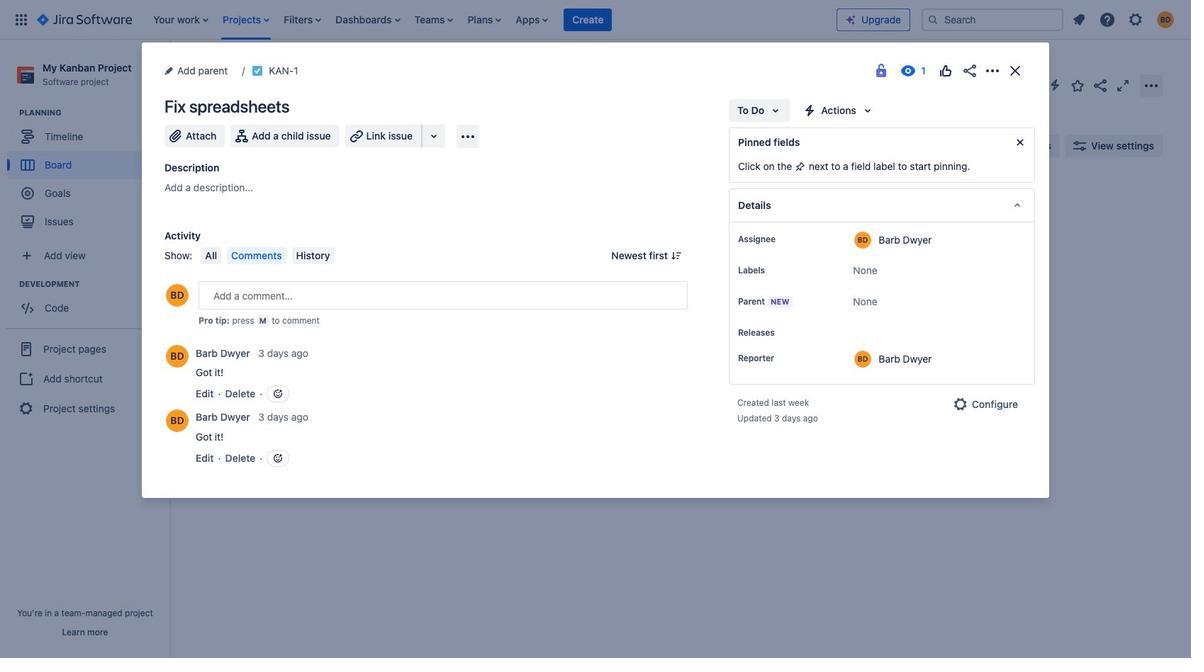 Task type: describe. For each thing, give the bounding box(es) containing it.
goal image
[[21, 187, 34, 200]]

0 vertical spatial group
[[7, 107, 169, 240]]

copy link to issue image
[[295, 65, 307, 76]]

add app image
[[459, 128, 476, 145]]

8 list item from the left
[[564, 0, 612, 39]]

details element
[[729, 189, 1035, 223]]

search image
[[927, 14, 939, 25]]

create column image
[[801, 186, 818, 203]]

Add a comment… field
[[199, 281, 688, 310]]

4 list item from the left
[[331, 0, 404, 39]]

link web pages and more image
[[425, 128, 442, 145]]

more information about barb dwyer image for add reaction image
[[166, 345, 189, 368]]

add people image
[[349, 138, 366, 155]]

task image
[[252, 65, 263, 77]]

vote options: no one has voted for this issue yet. image
[[937, 62, 954, 79]]

enter full screen image
[[1115, 77, 1132, 94]]

more information about barb dwyer image for add reaction icon
[[166, 410, 189, 432]]

close image
[[1007, 62, 1024, 79]]

7 list item from the left
[[511, 0, 553, 39]]

2 list item from the left
[[218, 0, 274, 39]]

hide message image
[[1012, 134, 1029, 151]]

primary element
[[9, 0, 837, 39]]

0 horizontal spatial list
[[146, 0, 837, 39]]

1 list item from the left
[[149, 0, 213, 39]]



Task type: locate. For each thing, give the bounding box(es) containing it.
add reaction image
[[273, 453, 284, 464]]

heading for group to the top
[[19, 107, 169, 119]]

1 heading from the top
[[19, 107, 169, 119]]

2 heading from the top
[[19, 279, 169, 290]]

list item
[[149, 0, 213, 39], [218, 0, 274, 39], [280, 0, 326, 39], [331, 0, 404, 39], [410, 0, 458, 39], [463, 0, 506, 39], [511, 0, 553, 39], [564, 0, 612, 39]]

sidebar element
[[0, 40, 170, 659]]

1 vertical spatial more information about barb dwyer image
[[166, 410, 189, 432]]

Search field
[[922, 8, 1063, 31]]

banner
[[0, 0, 1191, 40]]

1 vertical spatial heading
[[19, 279, 169, 290]]

dialog
[[142, 43, 1049, 498]]

list
[[146, 0, 837, 39], [1066, 7, 1183, 32]]

task image
[[211, 257, 222, 268]]

2 copy link to comment image from the top
[[311, 411, 322, 423]]

Search this board text field
[[200, 133, 265, 159]]

0 vertical spatial more information about barb dwyer image
[[166, 345, 189, 368]]

2 vertical spatial group
[[6, 328, 164, 429]]

group
[[7, 107, 169, 240], [7, 279, 169, 327], [6, 328, 164, 429]]

1 horizontal spatial list
[[1066, 7, 1183, 32]]

more information about barb dwyer image
[[166, 345, 189, 368], [166, 410, 189, 432]]

3 list item from the left
[[280, 0, 326, 39]]

0 vertical spatial copy link to comment image
[[311, 347, 322, 358]]

heading for middle group
[[19, 279, 169, 290]]

menu bar
[[198, 247, 337, 264]]

2 more information about barb dwyer image from the top
[[166, 410, 189, 432]]

jira software image
[[37, 11, 132, 28], [37, 11, 132, 28]]

None search field
[[922, 8, 1063, 31]]

heading
[[19, 107, 169, 119], [19, 279, 169, 290]]

5 list item from the left
[[410, 0, 458, 39]]

star kan board image
[[1069, 77, 1086, 94]]

1 more information about barb dwyer image from the top
[[166, 345, 189, 368]]

1 vertical spatial copy link to comment image
[[311, 411, 322, 423]]

1 copy link to comment image from the top
[[311, 347, 322, 358]]

add reaction image
[[273, 389, 284, 400]]

copy link to comment image for add reaction image
[[311, 347, 322, 358]]

6 list item from the left
[[463, 0, 506, 39]]

actions image
[[984, 62, 1001, 79]]

copy link to comment image for add reaction icon
[[311, 411, 322, 423]]

1 vertical spatial group
[[7, 279, 169, 327]]

0 vertical spatial heading
[[19, 107, 169, 119]]

copy link to comment image
[[311, 347, 322, 358], [311, 411, 322, 423]]



